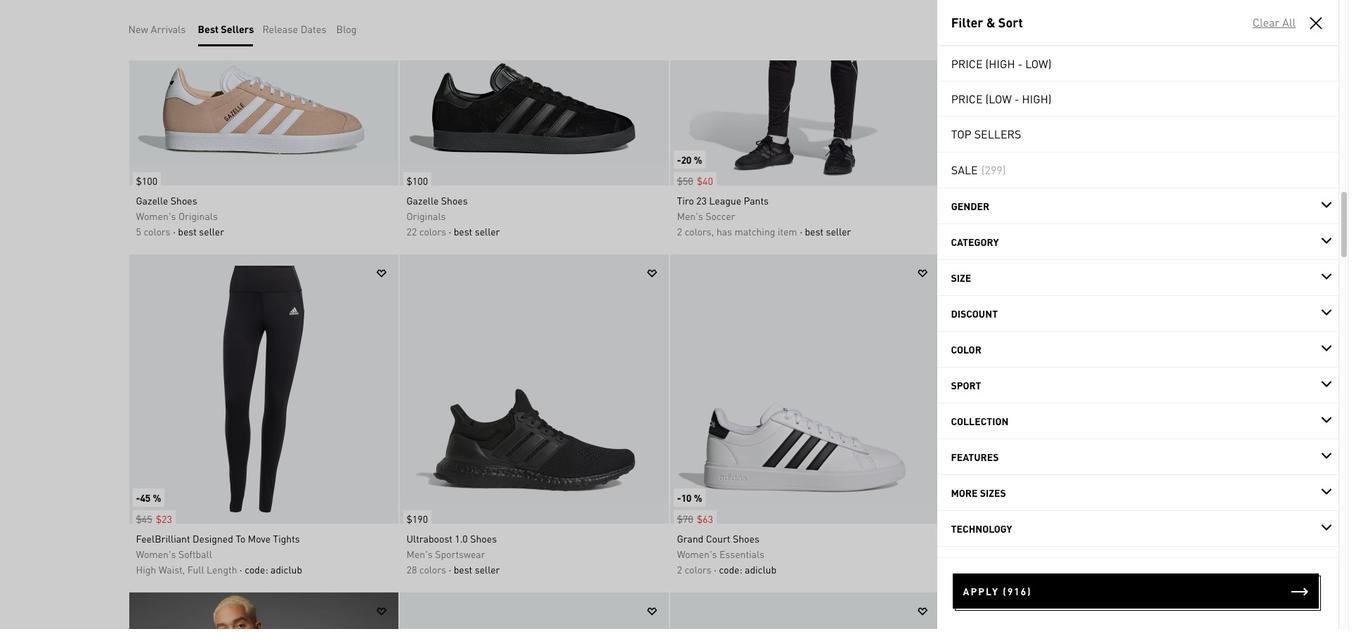 Task type: describe. For each thing, give the bounding box(es) containing it.
· inside campus 00s shoes men's originals 18 colors · best seller
[[990, 563, 993, 576]]

women's inside grand court shoes women's essentials 2 colors · code: adiclub
[[677, 548, 717, 560]]

seller inside tiro 23 league pants men's soccer 2 colors, has matching item · best seller
[[826, 225, 851, 238]]

grand court shoes women's essentials 2 colors · code: adiclub
[[677, 532, 777, 576]]

blog
[[336, 22, 357, 35]]

$63
[[697, 512, 713, 525]]

brand
[[951, 558, 984, 571]]

arrivals
[[151, 22, 186, 35]]

shoes inside 'adifom stan smith mule shoes women's originals 5 colors · best seller'
[[1055, 194, 1082, 207]]

stan
[[981, 194, 1001, 207]]

code: inside "feelbrilliant designed to move tights women's softball high waist, full length · code: adiclub"
[[245, 563, 268, 576]]

ultraboost
[[407, 532, 453, 545]]

-20 %
[[677, 153, 703, 166]]

$40
[[697, 174, 713, 187]]

top
[[951, 127, 972, 141]]

men's sportswear black ultraboost 1.0 shoes image
[[400, 254, 669, 524]]

best sellers link
[[198, 21, 254, 37]]

% for -10 %
[[694, 491, 703, 504]]

men's inside tiro 23 league pants men's soccer 2 colors, has matching item · best seller
[[677, 209, 703, 222]]

pants
[[744, 194, 769, 207]]

2 inside tiro 23 league pants men's soccer 2 colors, has matching item · best seller
[[677, 225, 683, 238]]

high
[[136, 563, 156, 576]]

best sellers
[[198, 22, 254, 35]]

softball
[[178, 548, 212, 560]]

high)
[[1022, 91, 1052, 106]]

smith
[[1003, 194, 1029, 207]]

category
[[951, 235, 999, 248]]

list containing new arrivals
[[128, 11, 367, 46]]

- right (low
[[1015, 91, 1020, 106]]

45
[[140, 491, 151, 504]]

colors inside grand court shoes women's essentials 2 colors · code: adiclub
[[685, 563, 712, 576]]

features
[[951, 451, 999, 463]]

adifom
[[948, 194, 979, 207]]

men's sportswear grey ultraboost 1.0 shoes image
[[670, 593, 940, 629]]

· inside "feelbrilliant designed to move tights women's softball high waist, full length · code: adiclub"
[[240, 563, 242, 576]]

best inside campus 00s shoes men's originals 18 colors · best seller
[[995, 563, 1014, 576]]

$100 for gazelle shoes women's originals 5 colors · best seller
[[136, 174, 157, 187]]

adiclub inside grand court shoes women's essentials 2 colors · code: adiclub
[[745, 563, 777, 576]]

gender
[[951, 200, 990, 212]]

$110 link
[[941, 503, 973, 527]]

gazelle shoes women's originals 5 colors · best seller
[[136, 194, 224, 238]]

shoes inside ultraboost 1.0 shoes men's sportswear 28 colors · best seller
[[470, 532, 497, 545]]

seller inside campus 00s shoes men's originals 18 colors · best seller
[[1016, 563, 1041, 576]]

men's soccer black tiro 23 league pants image
[[670, 0, 940, 186]]

colors inside ultraboost 1.0 shoes men's sportswear 28 colors · best seller
[[420, 563, 446, 576]]

tiro
[[677, 194, 694, 207]]

$190
[[407, 512, 428, 525]]

best
[[198, 22, 219, 35]]

women's inside gazelle shoes women's originals 5 colors · best seller
[[136, 209, 176, 222]]

gazelle shoes originals 22 colors · best seller
[[407, 194, 500, 238]]

seller inside ultraboost 1.0 shoes men's sportswear 28 colors · best seller
[[475, 563, 500, 576]]

clear all
[[1253, 15, 1296, 30]]

designed
[[193, 532, 233, 545]]

sale
[[951, 162, 978, 177]]

to
[[236, 532, 246, 545]]

top sellers
[[951, 127, 1022, 141]]

men's for campus 00s shoes men's originals 18 colors · best seller
[[948, 548, 974, 560]]

sport
[[951, 379, 982, 392]]

2 inside grand court shoes women's essentials 2 colors · code: adiclub
[[677, 563, 683, 576]]

shoes inside campus 00s shoes men's originals 18 colors · best seller
[[1004, 532, 1031, 545]]

18
[[948, 563, 958, 576]]

colors inside 'adifom stan smith mule shoes women's originals 5 colors · best seller'
[[956, 225, 982, 238]]

shoes inside gazelle shoes women's originals 5 colors · best seller
[[171, 194, 197, 207]]

(299)
[[982, 162, 1006, 177]]

$23
[[156, 512, 172, 525]]

sellers for best sellers
[[221, 22, 254, 35]]

clear
[[1253, 15, 1280, 30]]

seller inside gazelle shoes women's originals 5 colors · best seller
[[199, 225, 224, 238]]

tights
[[273, 532, 300, 545]]

length
[[207, 563, 237, 576]]

court
[[706, 532, 731, 545]]

price (low - high)
[[951, 91, 1052, 106]]

best inside gazelle shoes women's originals 5 colors · best seller
[[178, 225, 197, 238]]

dates
[[301, 22, 327, 35]]

colors,
[[685, 225, 714, 238]]

clear all link
[[1252, 15, 1297, 30]]

size
[[951, 271, 972, 284]]

campus 00s shoes men's originals 18 colors · best seller
[[948, 532, 1041, 576]]

best inside 'adifom stan smith mule shoes women's originals 5 colors · best seller'
[[990, 225, 1009, 238]]

code: inside grand court shoes women's essentials 2 colors · code: adiclub
[[719, 563, 743, 576]]

tiro 23 league pants men's soccer 2 colors, has matching item · best seller
[[677, 194, 851, 238]]

- for -45 %
[[136, 491, 140, 504]]

has
[[717, 225, 732, 238]]

$70 for $70
[[948, 174, 964, 187]]

28
[[407, 563, 417, 576]]

more
[[951, 486, 978, 499]]

$45
[[136, 512, 152, 525]]

women's essentials white grand court shoes image
[[670, 254, 940, 524]]

sellers for top sellers
[[975, 127, 1022, 141]]

move
[[248, 532, 271, 545]]

$50 $40
[[677, 174, 713, 187]]

low)
[[1026, 56, 1052, 71]]

sale (299)
[[951, 162, 1006, 177]]

22
[[407, 225, 417, 238]]

$45 $23
[[136, 512, 172, 525]]

gazelle for gazelle shoes originals 22 colors · best seller
[[407, 194, 439, 207]]



Task type: locate. For each thing, give the bounding box(es) containing it.
% right 10
[[694, 491, 703, 504]]

1 vertical spatial sellers
[[975, 127, 1022, 141]]

technology
[[951, 522, 1013, 535]]

&
[[987, 14, 996, 30]]

1 vertical spatial $70
[[677, 512, 694, 525]]

00s
[[986, 532, 1002, 545]]

· inside grand court shoes women's essentials 2 colors · code: adiclub
[[714, 563, 717, 576]]

1 horizontal spatial gazelle
[[407, 194, 439, 207]]

shoes inside grand court shoes women's essentials 2 colors · code: adiclub
[[733, 532, 760, 545]]

new arrivals link
[[128, 21, 186, 37]]

$70 for $70 $63
[[677, 512, 694, 525]]

0 vertical spatial $70
[[948, 174, 964, 187]]

- left low)
[[1018, 56, 1023, 71]]

-45 %
[[136, 491, 161, 504]]

2 code: from the left
[[719, 563, 743, 576]]

0 horizontal spatial code:
[[245, 563, 268, 576]]

2 $100 link from the left
[[400, 165, 432, 189]]

originals black busenitz pro shoes image
[[941, 593, 1210, 629]]

price left (low
[[951, 91, 983, 106]]

men's up 28
[[407, 548, 433, 560]]

originals inside 'adifom stan smith mule shoes women's originals 5 colors · best seller'
[[990, 209, 1030, 222]]

gazelle
[[136, 194, 168, 207], [407, 194, 439, 207]]

1 vertical spatial price
[[951, 91, 983, 106]]

sellers inside list
[[221, 22, 254, 35]]

(low
[[986, 91, 1012, 106]]

· inside gazelle shoes originals 22 colors · best seller
[[449, 225, 451, 238]]

0 horizontal spatial adiclub
[[271, 563, 302, 576]]

men's for ultraboost 1.0 shoes men's sportswear 28 colors · best seller
[[407, 548, 433, 560]]

sellers right best
[[221, 22, 254, 35]]

2 5 from the left
[[948, 225, 953, 238]]

1 horizontal spatial 5
[[948, 225, 953, 238]]

· inside ultraboost 1.0 shoes men's sportswear 28 colors · best seller
[[449, 563, 451, 576]]

release
[[263, 22, 298, 35]]

women's originals pink gazelle shoes image
[[129, 0, 398, 186]]

sellers
[[221, 22, 254, 35], [975, 127, 1022, 141]]

seller inside gazelle shoes originals 22 colors · best seller
[[475, 225, 500, 238]]

discount
[[951, 307, 998, 320]]

colors inside gazelle shoes women's originals 5 colors · best seller
[[144, 225, 171, 238]]

code: down move
[[245, 563, 268, 576]]

%
[[694, 153, 703, 166], [153, 491, 161, 504], [694, 491, 703, 504]]

item
[[778, 225, 798, 238]]

code: down essentials at the right of the page
[[719, 563, 743, 576]]

1 horizontal spatial code:
[[719, 563, 743, 576]]

price (high - low)
[[951, 56, 1052, 71]]

$100 link
[[129, 165, 161, 189], [400, 165, 432, 189]]

price for price (high - low)
[[951, 56, 983, 71]]

essentials
[[720, 548, 765, 560]]

shoes
[[171, 194, 197, 207], [441, 194, 468, 207], [1055, 194, 1082, 207], [470, 532, 497, 545], [733, 532, 760, 545], [1004, 532, 1031, 545]]

5 inside gazelle shoes women's originals 5 colors · best seller
[[136, 225, 141, 238]]

% right 45
[[153, 491, 161, 504]]

· inside 'adifom stan smith mule shoes women's originals 5 colors · best seller'
[[985, 225, 988, 238]]

$100 up gazelle shoes women's originals 5 colors · best seller
[[136, 174, 157, 187]]

mule
[[1031, 194, 1053, 207]]

0 horizontal spatial $100 link
[[129, 165, 161, 189]]

1 $100 link from the left
[[129, 165, 161, 189]]

sizes
[[980, 486, 1006, 499]]

2 left colors,
[[677, 225, 683, 238]]

price
[[951, 56, 983, 71], [951, 91, 983, 106]]

2 $100 from the left
[[407, 174, 428, 187]]

men's down tiro
[[677, 209, 703, 222]]

adiclub
[[271, 563, 302, 576], [745, 563, 777, 576]]

1 5 from the left
[[136, 225, 141, 238]]

2 price from the top
[[951, 91, 983, 106]]

originals inside gazelle shoes originals 22 colors · best seller
[[407, 209, 446, 222]]

$100 for gazelle shoes originals 22 colors · best seller
[[407, 174, 428, 187]]

soccer
[[706, 209, 736, 222]]

1 adiclub from the left
[[271, 563, 302, 576]]

new
[[128, 22, 148, 35]]

- for -20 %
[[677, 153, 682, 166]]

1 code: from the left
[[245, 563, 268, 576]]

$100 link up gazelle shoes women's originals 5 colors · best seller
[[129, 165, 161, 189]]

campus
[[948, 532, 984, 545]]

women's
[[136, 209, 176, 222], [948, 209, 988, 222], [136, 548, 176, 560], [677, 548, 717, 560]]

collection
[[951, 415, 1009, 427]]

matching
[[735, 225, 776, 238]]

1 vertical spatial 2
[[677, 563, 683, 576]]

0 horizontal spatial gazelle
[[136, 194, 168, 207]]

sellers down (low
[[975, 127, 1022, 141]]

seller inside 'adifom stan smith mule shoes women's originals 5 colors · best seller'
[[1011, 225, 1036, 238]]

men's lifestyle blue argentina 1994 away jersey image
[[129, 593, 398, 629]]

1.0
[[455, 532, 468, 545]]

0 vertical spatial price
[[951, 56, 983, 71]]

· inside tiro 23 league pants men's soccer 2 colors, has matching item · best seller
[[800, 225, 803, 238]]

1 price from the top
[[951, 56, 983, 71]]

1 horizontal spatial $100
[[407, 174, 428, 187]]

ultraboost 1.0 shoes men's sportswear 28 colors · best seller
[[407, 532, 500, 576]]

men's
[[677, 209, 703, 222], [407, 548, 433, 560], [948, 548, 974, 560]]

apply (916)
[[963, 585, 1033, 598]]

$70
[[948, 174, 964, 187], [677, 512, 694, 525]]

release dates
[[263, 22, 327, 35]]

2 adiclub from the left
[[745, 563, 777, 576]]

2 gazelle from the left
[[407, 194, 439, 207]]

$70 up adifom
[[948, 174, 964, 187]]

1 horizontal spatial sellers
[[975, 127, 1022, 141]]

women's inside 'adifom stan smith mule shoes women's originals 5 colors · best seller'
[[948, 209, 988, 222]]

0 vertical spatial 2
[[677, 225, 683, 238]]

- up $45
[[136, 491, 140, 504]]

1 horizontal spatial men's
[[677, 209, 703, 222]]

grand
[[677, 532, 704, 545]]

best inside ultraboost 1.0 shoes men's sportswear 28 colors · best seller
[[454, 563, 473, 576]]

filter
[[951, 14, 984, 30]]

1 gazelle from the left
[[136, 194, 168, 207]]

0 horizontal spatial $100
[[136, 174, 157, 187]]

list
[[128, 11, 367, 46]]

full
[[188, 563, 204, 576]]

women's sportswear white ultraboost 1.0 shoes image
[[400, 593, 669, 629]]

newest
[[951, 21, 996, 36]]

1 $100 from the left
[[136, 174, 157, 187]]

originals black gazelle shoes image
[[400, 0, 669, 186]]

best
[[178, 225, 197, 238], [454, 225, 473, 238], [805, 225, 824, 238], [990, 225, 1009, 238], [454, 563, 473, 576], [995, 563, 1014, 576]]

$100
[[136, 174, 157, 187], [407, 174, 428, 187]]

price
[[951, 594, 979, 607]]

shoes inside gazelle shoes originals 22 colors · best seller
[[441, 194, 468, 207]]

feelbrilliant designed to move tights women's softball high waist, full length · code: adiclub
[[136, 532, 302, 576]]

best inside tiro 23 league pants men's soccer 2 colors, has matching item · best seller
[[805, 225, 824, 238]]

adifom stan smith mule shoes women's originals 5 colors · best seller
[[948, 194, 1082, 238]]

% for -45 %
[[153, 491, 161, 504]]

0 vertical spatial sellers
[[221, 22, 254, 35]]

adiclub down essentials at the right of the page
[[745, 563, 777, 576]]

adiclub down tights
[[271, 563, 302, 576]]

5
[[136, 225, 141, 238], [948, 225, 953, 238]]

0 horizontal spatial sellers
[[221, 22, 254, 35]]

-10 %
[[677, 491, 703, 504]]

1 horizontal spatial $70
[[948, 174, 964, 187]]

$100 link for gazelle shoes originals 22 colors · best seller
[[400, 165, 432, 189]]

-
[[1018, 56, 1023, 71], [1015, 91, 1020, 106], [677, 153, 682, 166], [136, 491, 140, 504], [677, 491, 682, 504]]

gazelle inside gazelle shoes women's originals 5 colors · best seller
[[136, 194, 168, 207]]

$100 link for gazelle shoes women's originals 5 colors · best seller
[[129, 165, 161, 189]]

2 down the grand in the right of the page
[[677, 563, 683, 576]]

color
[[951, 343, 982, 356]]

23
[[697, 194, 707, 207]]

women's originals brown adifom stan smith mule shoes image
[[941, 0, 1210, 186]]

1 horizontal spatial adiclub
[[745, 563, 777, 576]]

- up $70 $63
[[677, 491, 682, 504]]

men's inside ultraboost 1.0 shoes men's sportswear 28 colors · best seller
[[407, 548, 433, 560]]

$70 $63
[[677, 512, 713, 525]]

colors inside campus 00s shoes men's originals 18 colors · best seller
[[961, 563, 988, 576]]

0 horizontal spatial men's
[[407, 548, 433, 560]]

apply (916) button
[[953, 574, 1319, 609]]

feelbrilliant
[[136, 532, 190, 545]]

10
[[681, 491, 692, 504]]

men's originals brown campus 00s shoes image
[[941, 254, 1210, 524]]

waist,
[[159, 563, 185, 576]]

release dates link
[[263, 21, 327, 37]]

(high
[[986, 56, 1015, 71]]

originals inside gazelle shoes women's originals 5 colors · best seller
[[178, 209, 218, 222]]

more sizes
[[951, 486, 1006, 499]]

5 inside 'adifom stan smith mule shoes women's originals 5 colors · best seller'
[[948, 225, 953, 238]]

% right 20
[[694, 153, 703, 166]]

0 horizontal spatial 5
[[136, 225, 141, 238]]

sportswear
[[435, 548, 485, 560]]

· inside gazelle shoes women's originals 5 colors · best seller
[[173, 225, 176, 238]]

blog link
[[336, 21, 357, 37]]

1 horizontal spatial $100 link
[[400, 165, 432, 189]]

filter & sort
[[951, 14, 1023, 30]]

2 horizontal spatial men's
[[948, 548, 974, 560]]

$70 link
[[941, 165, 968, 189]]

adiclub inside "feelbrilliant designed to move tights women's softball high waist, full length · code: adiclub"
[[271, 563, 302, 576]]

gazelle inside gazelle shoes originals 22 colors · best seller
[[407, 194, 439, 207]]

$190 link
[[400, 503, 432, 527]]

league
[[710, 194, 742, 207]]

new arrivals
[[128, 22, 186, 35]]

20
[[681, 153, 692, 166]]

originals
[[178, 209, 218, 222], [407, 209, 446, 222], [990, 209, 1030, 222], [977, 548, 1016, 560]]

women's inside "feelbrilliant designed to move tights women's softball high waist, full length · code: adiclub"
[[136, 548, 176, 560]]

$110
[[948, 512, 969, 525]]

2 2 from the top
[[677, 563, 683, 576]]

$100 up gazelle shoes originals 22 colors · best seller
[[407, 174, 428, 187]]

price left (high
[[951, 56, 983, 71]]

best inside gazelle shoes originals 22 colors · best seller
[[454, 225, 473, 238]]

- for -10 %
[[677, 491, 682, 504]]

gazelle for gazelle shoes women's originals 5 colors · best seller
[[136, 194, 168, 207]]

originals inside campus 00s shoes men's originals 18 colors · best seller
[[977, 548, 1016, 560]]

$100 link up gazelle shoes originals 22 colors · best seller
[[400, 165, 432, 189]]

1 2 from the top
[[677, 225, 683, 238]]

price for price (low - high)
[[951, 91, 983, 106]]

men's inside campus 00s shoes men's originals 18 colors · best seller
[[948, 548, 974, 560]]

all
[[1283, 15, 1296, 30]]

men's down campus
[[948, 548, 974, 560]]

- up $50
[[677, 153, 682, 166]]

$70 left $63
[[677, 512, 694, 525]]

colors inside gazelle shoes originals 22 colors · best seller
[[420, 225, 446, 238]]

% for -20 %
[[694, 153, 703, 166]]

women's softball black feelbrilliant designed to move tights image
[[129, 254, 398, 524]]

0 horizontal spatial $70
[[677, 512, 694, 525]]

sort
[[999, 14, 1023, 30]]



Task type: vqa. For each thing, say whether or not it's contained in the screenshot.
members
no



